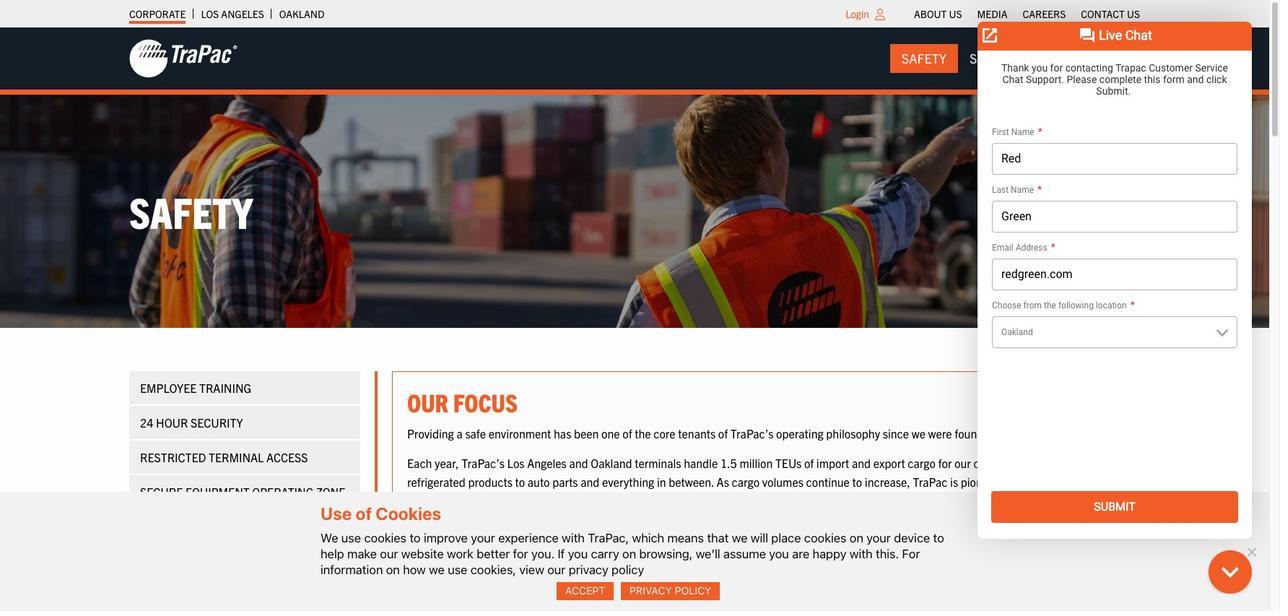Task type: describe. For each thing, give the bounding box(es) containing it.
will inside use of cookies we use cookies to improve your experience with trapac, which means that we will place cookies on your device to help make our website work better for you. if you carry on browsing, we'll assume you are happy with this. for information on how we use cookies, view our privacy policy
[[751, 531, 768, 545]]

are
[[792, 547, 810, 561]]

media
[[978, 7, 1008, 20]]

of right tenants
[[719, 426, 728, 440]]

contact
[[1081, 7, 1125, 20]]

0 horizontal spatial safety
[[129, 185, 253, 238]]

1 horizontal spatial use
[[448, 563, 468, 577]]

0 horizontal spatial a
[[457, 426, 463, 440]]

pick
[[210, 520, 235, 534]]

ensure
[[843, 493, 877, 507]]

training
[[199, 381, 251, 395]]

integrated customs scanning link
[[129, 545, 360, 578]]

employee training link
[[129, 372, 360, 405]]

0 horizontal spatial in
[[508, 541, 522, 570]]

our right make
[[380, 547, 398, 561]]

menu bar containing about us
[[907, 4, 1148, 24]]

of inside use of cookies we use cookies to improve your experience with trapac, which means that we will place cookies on your device to help make our website work better for you. if you carry on browsing, we'll assume you are happy with this. for information on how we use cookies, view our privacy policy
[[356, 504, 372, 524]]

and left export at the bottom of page
[[852, 456, 871, 470]]

no image
[[1245, 544, 1259, 559]]

of right one
[[623, 426, 632, 440]]

for inside each year, trapac's los angeles and oakland terminals handle 1.5 million teus of import and export cargo for our customers, ranging from refrigerated products to auto parts and everything in between. as cargo volumes continue to increase, trapac is pioneering innovation that will enable us to continue moving cargo through our terminals quickly and safely. in order to ensure the safe transport of our customers' cargo as it enters and leaves our terminals, trapac has implemented a number of technologies and policies.
[[939, 456, 952, 470]]

login
[[846, 7, 870, 20]]

everything
[[602, 474, 655, 489]]

delivery
[[266, 520, 317, 534]]

core
[[654, 426, 676, 440]]

terminal
[[209, 450, 264, 465]]

1 your from the left
[[471, 531, 495, 545]]

careers link
[[1023, 4, 1066, 24]]

leaves
[[463, 511, 494, 526]]

0 vertical spatial terminals
[[635, 456, 681, 470]]

safe cargo pick up & delivery link
[[129, 510, 360, 543]]

to right order
[[831, 493, 840, 507]]

1 cookies from the left
[[364, 531, 407, 545]]

one
[[602, 426, 620, 440]]

cargo right export at the bottom of page
[[908, 456, 936, 470]]

to up ensure
[[853, 474, 863, 489]]

safety inside menu item
[[902, 50, 947, 66]]

0 vertical spatial use
[[342, 531, 361, 545]]

were
[[929, 426, 952, 440]]

how
[[403, 563, 426, 577]]

we up assume
[[732, 531, 748, 545]]

pioneering
[[961, 474, 1014, 489]]

privacy
[[569, 563, 609, 577]]

sustainability
[[1043, 50, 1140, 66]]

to up website at the bottom of the page
[[410, 531, 421, 545]]

cookies
[[376, 504, 441, 524]]

security
[[191, 416, 243, 430]]

as we invest in new infrastructure and technology at our terminals, we examine ways to:
[[407, 541, 1090, 570]]

each year, trapac's los angeles and oakland terminals handle 1.5 million teus of import and export cargo for our customers, ranging from refrigerated products to auto parts and everything in between. as cargo volumes continue to increase, trapac is pioneering innovation that will enable us to continue moving cargo through our terminals quickly and safely. in order to ensure the safe transport of our customers' cargo as it enters and leaves our terminals, trapac has implemented a number of technologies and policies.
[[407, 456, 1110, 526]]

0 horizontal spatial oakland
[[279, 7, 325, 20]]

since
[[883, 426, 909, 440]]

0 horizontal spatial los
[[201, 7, 219, 20]]

angeles inside each year, trapac's los angeles and oakland terminals handle 1.5 million teus of import and export cargo for our customers, ranging from refrigerated products to auto parts and everything in between. as cargo volumes continue to increase, trapac is pioneering innovation that will enable us to continue moving cargo through our terminals quickly and safely. in order to ensure the safe transport of our customers' cargo as it enters and leaves our terminals, trapac has implemented a number of technologies and policies.
[[527, 456, 567, 470]]

hour
[[156, 416, 188, 430]]

work
[[447, 547, 474, 561]]

1 you from the left
[[568, 547, 588, 561]]

1 horizontal spatial on
[[623, 547, 636, 561]]

ranging
[[1032, 456, 1069, 470]]

we
[[321, 531, 338, 545]]

cargo
[[170, 520, 207, 534]]

it
[[1104, 493, 1110, 507]]

in
[[789, 493, 799, 507]]

secure
[[140, 485, 183, 499]]

ago.
[[1098, 426, 1119, 440]]

than
[[1027, 426, 1050, 440]]

0 vertical spatial the
[[635, 426, 651, 440]]

invest
[[457, 541, 504, 570]]

service
[[970, 50, 1020, 66]]

we left were
[[912, 426, 926, 440]]

number
[[703, 511, 742, 526]]

about us link
[[914, 4, 962, 24]]

1 horizontal spatial continue
[[806, 474, 850, 489]]

zone
[[316, 485, 345, 499]]

integrated
[[140, 554, 207, 569]]

trapac,
[[588, 531, 629, 545]]

use of cookies we use cookies to improve your experience with trapac, which means that we will place cookies on your device to help make our website work better for you. if you carry on browsing, we'll assume you are happy with this. for information on how we use cookies, view our privacy policy
[[321, 504, 945, 577]]

policy
[[675, 585, 712, 597]]

safety link
[[890, 44, 959, 73]]

safe inside each year, trapac's los angeles and oakland terminals handle 1.5 million teus of import and export cargo for our customers, ranging from refrigerated products to auto parts and everything in between. as cargo volumes continue to increase, trapac is pioneering innovation that will enable us to continue moving cargo through our terminals quickly and safely. in order to ensure the safe transport of our customers' cargo as it enters and leaves our terminals, trapac has implemented a number of technologies and policies.
[[898, 493, 919, 507]]

cargo down million at the bottom right of the page
[[732, 474, 760, 489]]

providing
[[407, 426, 454, 440]]

0 vertical spatial safe
[[465, 426, 486, 440]]

technology
[[708, 541, 794, 570]]

make
[[347, 547, 377, 561]]

is
[[951, 474, 959, 489]]

accept link
[[557, 582, 614, 600]]

been
[[574, 426, 599, 440]]

and left safely.
[[734, 493, 752, 507]]

as
[[1090, 493, 1101, 507]]

quickly
[[695, 493, 731, 507]]

of down pioneering
[[970, 493, 980, 507]]

as inside each year, trapac's los angeles and oakland terminals handle 1.5 million teus of import and export cargo for our customers, ranging from refrigerated products to auto parts and everything in between. as cargo volumes continue to increase, trapac is pioneering innovation that will enable us to continue moving cargo through our terminals quickly and safely. in order to ensure the safe transport of our customers' cargo as it enters and leaves our terminals, trapac has implemented a number of technologies and policies.
[[717, 474, 729, 489]]

we'll
[[696, 547, 721, 561]]

operating
[[777, 426, 824, 440]]

up
[[238, 520, 253, 534]]

employee
[[140, 381, 197, 395]]

safety menu item
[[890, 44, 959, 73]]

cargo down the parts
[[555, 493, 583, 507]]

environment
[[489, 426, 551, 440]]

1 horizontal spatial with
[[850, 547, 873, 561]]

safe
[[140, 520, 167, 534]]

million
[[740, 456, 773, 470]]

has inside each year, trapac's los angeles and oakland terminals handle 1.5 million teus of import and export cargo for our customers, ranging from refrigerated products to auto parts and everything in between. as cargo volumes continue to increase, trapac is pioneering innovation that will enable us to continue moving cargo through our terminals quickly and safely. in order to ensure the safe transport of our customers' cargo as it enters and leaves our terminals, trapac has implemented a number of technologies and policies.
[[605, 511, 623, 526]]

service link
[[959, 44, 1032, 73]]

and down us
[[441, 511, 460, 526]]

restricted terminal access link
[[129, 441, 360, 474]]

contact us
[[1081, 7, 1140, 20]]

1 horizontal spatial trapac's
[[731, 426, 774, 440]]

corporate image
[[129, 38, 238, 79]]

to right us
[[458, 493, 468, 507]]

corporate
[[129, 7, 186, 20]]

policy
[[612, 563, 644, 577]]

of right teus at the bottom
[[805, 456, 814, 470]]

privacy
[[630, 585, 672, 597]]

website
[[401, 547, 444, 561]]

light image
[[875, 9, 886, 20]]

safely.
[[755, 493, 786, 507]]

careers
[[1023, 7, 1066, 20]]

will inside each year, trapac's los angeles and oakland terminals handle 1.5 million teus of import and export cargo for our customers, ranging from refrigerated products to auto parts and everything in between. as cargo volumes continue to increase, trapac is pioneering innovation that will enable us to continue moving cargo through our terminals quickly and safely. in order to ensure the safe transport of our customers' cargo as it enters and leaves our terminals, trapac has implemented a number of technologies and policies.
[[1094, 474, 1110, 489]]

safe cargo pick up & delivery
[[140, 520, 317, 534]]

means
[[668, 531, 704, 545]]

for
[[902, 547, 920, 561]]

technologies
[[757, 511, 820, 526]]



Task type: vqa. For each thing, say whether or not it's contained in the screenshot.
make
yes



Task type: locate. For each thing, give the bounding box(es) containing it.
oakland up 'everything'
[[591, 456, 632, 470]]

1 horizontal spatial your
[[867, 531, 891, 545]]

1 vertical spatial with
[[850, 547, 873, 561]]

in inside each year, trapac's los angeles and oakland terminals handle 1.5 million teus of import and export cargo for our customers, ranging from refrigerated products to auto parts and everything in between. as cargo volumes continue to increase, trapac is pioneering innovation that will enable us to continue moving cargo through our terminals quickly and safely. in order to ensure the safe transport of our customers' cargo as it enters and leaves our terminals, trapac has implemented a number of technologies and policies.
[[657, 474, 666, 489]]

0 horizontal spatial as
[[407, 541, 427, 570]]

0 vertical spatial a
[[457, 426, 463, 440]]

1 horizontal spatial oakland
[[591, 456, 632, 470]]

terminals, down policies.
[[848, 541, 926, 570]]

year,
[[435, 456, 459, 470]]

you down place
[[769, 547, 789, 561]]

oakland
[[279, 7, 325, 20], [591, 456, 632, 470]]

will up assume
[[751, 531, 768, 545]]

from
[[1072, 456, 1095, 470]]

0 horizontal spatial trapac
[[568, 511, 603, 526]]

trapac's
[[731, 426, 774, 440], [462, 456, 505, 470]]

continue down the products
[[470, 493, 514, 507]]

that
[[1071, 474, 1091, 489], [707, 531, 729, 545]]

1 horizontal spatial you
[[769, 547, 789, 561]]

0 vertical spatial trapac
[[913, 474, 948, 489]]

1 vertical spatial the
[[880, 493, 896, 507]]

1 horizontal spatial that
[[1071, 474, 1091, 489]]

philosophy
[[827, 426, 881, 440]]

0 horizontal spatial on
[[386, 563, 400, 577]]

0 horizontal spatial terminals,
[[516, 511, 565, 526]]

equipment
[[186, 485, 250, 499]]

has up trapac,
[[605, 511, 623, 526]]

on up policy
[[623, 547, 636, 561]]

and up through
[[581, 474, 600, 489]]

the inside each year, trapac's los angeles and oakland terminals handle 1.5 million teus of import and export cargo for our customers, ranging from refrigerated products to auto parts and everything in between. as cargo volumes continue to increase, trapac is pioneering innovation that will enable us to continue moving cargo through our terminals quickly and safely. in order to ensure the safe transport of our customers' cargo as it enters and leaves our terminals, trapac has implemented a number of technologies and policies.
[[880, 493, 896, 507]]

1 vertical spatial menu bar
[[890, 44, 1152, 73]]

0 horizontal spatial for
[[513, 547, 528, 561]]

about us
[[914, 7, 962, 20]]

accept
[[565, 585, 606, 597]]

1 horizontal spatial has
[[605, 511, 623, 526]]

1 vertical spatial will
[[751, 531, 768, 545]]

0 horizontal spatial your
[[471, 531, 495, 545]]

continue down the import
[[806, 474, 850, 489]]

the down increase,
[[880, 493, 896, 507]]

1 vertical spatial los
[[507, 456, 525, 470]]

cookies up happy
[[804, 531, 847, 545]]

our right at
[[818, 541, 844, 570]]

your
[[471, 531, 495, 545], [867, 531, 891, 545]]

0 vertical spatial will
[[1094, 474, 1110, 489]]

0 vertical spatial safety
[[902, 50, 947, 66]]

as down 'enters'
[[407, 541, 427, 570]]

information
[[321, 563, 383, 577]]

in left the new
[[508, 541, 522, 570]]

moving
[[517, 493, 553, 507]]

our right the "leaves"
[[497, 511, 513, 526]]

our focus
[[407, 387, 518, 418]]

us right the about
[[949, 7, 962, 20]]

1 vertical spatial that
[[707, 531, 729, 545]]

1 vertical spatial use
[[448, 563, 468, 577]]

of right number
[[744, 511, 754, 526]]

1 horizontal spatial will
[[1094, 474, 1110, 489]]

ways
[[1026, 541, 1065, 570]]

los down environment
[[507, 456, 525, 470]]

0 horizontal spatial continue
[[470, 493, 514, 507]]

carry
[[591, 547, 619, 561]]

1 horizontal spatial a
[[694, 511, 700, 526]]

oakland inside each year, trapac's los angeles and oakland terminals handle 1.5 million teus of import and export cargo for our customers, ranging from refrigerated products to auto parts and everything in between. as cargo volumes continue to increase, trapac is pioneering innovation that will enable us to continue moving cargo through our terminals quickly and safely. in order to ensure the safe transport of our customers' cargo as it enters and leaves our terminals, trapac has implemented a number of technologies and policies.
[[591, 456, 632, 470]]

you
[[568, 547, 588, 561], [769, 547, 789, 561]]

0 vertical spatial menu bar
[[907, 4, 1148, 24]]

examine
[[957, 541, 1022, 570]]

as down 1.5
[[717, 474, 729, 489]]

your up this.
[[867, 531, 891, 545]]

trapac's up million at the bottom right of the page
[[731, 426, 774, 440]]

safety
[[902, 50, 947, 66], [129, 185, 253, 238]]

to right device
[[934, 531, 945, 545]]

oakland link
[[279, 4, 325, 24]]

will up "it"
[[1094, 474, 1110, 489]]

us
[[444, 493, 455, 507]]

tenants
[[678, 426, 716, 440]]

terminals, inside each year, trapac's los angeles and oakland terminals handle 1.5 million teus of import and export cargo for our customers, ranging from refrigerated products to auto parts and everything in between. as cargo volumes continue to increase, trapac is pioneering innovation that will enable us to continue moving cargo through our terminals quickly and safely. in order to ensure the safe transport of our customers' cargo as it enters and leaves our terminals, trapac has implemented a number of technologies and policies.
[[516, 511, 565, 526]]

1 vertical spatial for
[[513, 547, 528, 561]]

terminals, down 'moving'
[[516, 511, 565, 526]]

0 vertical spatial with
[[562, 531, 585, 545]]

cookies up make
[[364, 531, 407, 545]]

0 horizontal spatial angeles
[[221, 7, 264, 20]]

increase,
[[865, 474, 911, 489]]

more
[[999, 426, 1025, 440]]

cookies,
[[471, 563, 516, 577]]

help
[[321, 547, 344, 561]]

los inside each year, trapac's los angeles and oakland terminals handle 1.5 million teus of import and export cargo for our customers, ranging from refrigerated products to auto parts and everything in between. as cargo volumes continue to increase, trapac is pioneering innovation that will enable us to continue moving cargo through our terminals quickly and safely. in order to ensure the safe transport of our customers' cargo as it enters and leaves our terminals, trapac has implemented a number of technologies and policies.
[[507, 456, 525, 470]]

2 you from the left
[[769, 547, 789, 561]]

customs
[[210, 554, 262, 569]]

1 vertical spatial safety
[[129, 185, 253, 238]]

use up make
[[342, 531, 361, 545]]

our
[[407, 387, 449, 418]]

policies.
[[844, 511, 885, 526]]

our down 'everything'
[[627, 493, 644, 507]]

providing a safe environment has been one of the core tenants of trapac's operating philosophy since we were founded more than 30 years ago.
[[407, 426, 1119, 440]]

1 vertical spatial trapac's
[[462, 456, 505, 470]]

login link
[[846, 7, 870, 20]]

we down website at the bottom of the page
[[429, 563, 445, 577]]

safe down increase,
[[898, 493, 919, 507]]

that down from
[[1071, 474, 1091, 489]]

1 horizontal spatial angeles
[[527, 456, 567, 470]]

0 vertical spatial has
[[554, 426, 572, 440]]

through
[[586, 493, 625, 507]]

1 vertical spatial has
[[605, 511, 623, 526]]

1 horizontal spatial trapac
[[913, 474, 948, 489]]

0 vertical spatial as
[[717, 474, 729, 489]]

trapac up transport
[[913, 474, 948, 489]]

terminals up 'implemented'
[[646, 493, 693, 507]]

angeles up auto
[[527, 456, 567, 470]]

oakland right los angeles
[[279, 7, 325, 20]]

export
[[874, 456, 906, 470]]

employee training
[[140, 381, 251, 395]]

0 vertical spatial los
[[201, 7, 219, 20]]

customers,
[[974, 456, 1029, 470]]

24 hour security
[[140, 416, 243, 430]]

0 vertical spatial continue
[[806, 474, 850, 489]]

menu bar up service
[[907, 4, 1148, 24]]

to left auto
[[515, 474, 525, 489]]

trapac's up the products
[[462, 456, 505, 470]]

us for about us
[[949, 7, 962, 20]]

a inside each year, trapac's los angeles and oakland terminals handle 1.5 million teus of import and export cargo for our customers, ranging from refrigerated products to auto parts and everything in between. as cargo volumes continue to increase, trapac is pioneering innovation that will enable us to continue moving cargo through our terminals quickly and safely. in order to ensure the safe transport of our customers' cargo as it enters and leaves our terminals, trapac has implemented a number of technologies and policies.
[[694, 511, 700, 526]]

0 horizontal spatial with
[[562, 531, 585, 545]]

enters
[[407, 511, 439, 526]]

new
[[527, 541, 559, 570]]

2 us from the left
[[1127, 7, 1140, 20]]

1 horizontal spatial as
[[717, 474, 729, 489]]

the
[[635, 426, 651, 440], [880, 493, 896, 507]]

which
[[632, 531, 665, 545]]

happy
[[813, 547, 847, 561]]

1 vertical spatial a
[[694, 511, 700, 526]]

in left between.
[[657, 474, 666, 489]]

sustainability link
[[1032, 44, 1152, 73]]

angeles left the oakland link
[[221, 7, 264, 20]]

enable
[[407, 493, 441, 507]]

0 horizontal spatial us
[[949, 7, 962, 20]]

our up 'is'
[[955, 456, 971, 470]]

24 hour security link
[[129, 406, 360, 439]]

a right providing
[[457, 426, 463, 440]]

0 vertical spatial that
[[1071, 474, 1091, 489]]

1 horizontal spatial safety
[[902, 50, 947, 66]]

1 horizontal spatial in
[[657, 474, 666, 489]]

menu bar down 'careers' link
[[890, 44, 1152, 73]]

you.
[[532, 547, 555, 561]]

1 horizontal spatial cookies
[[804, 531, 847, 545]]

0 horizontal spatial cookies
[[364, 531, 407, 545]]

our down pioneering
[[982, 493, 999, 507]]

2 your from the left
[[867, 531, 891, 545]]

1 vertical spatial in
[[508, 541, 522, 570]]

use down work
[[448, 563, 468, 577]]

browsing,
[[640, 547, 693, 561]]

your up better
[[471, 531, 495, 545]]

0 vertical spatial angeles
[[221, 7, 264, 20]]

us for contact us
[[1127, 7, 1140, 20]]

on left how
[[386, 563, 400, 577]]

0 horizontal spatial safe
[[465, 426, 486, 440]]

trapac's inside each year, trapac's los angeles and oakland terminals handle 1.5 million teus of import and export cargo for our customers, ranging from refrigerated products to auto parts and everything in between. as cargo volumes continue to increase, trapac is pioneering innovation that will enable us to continue moving cargo through our terminals quickly and safely. in order to ensure the safe transport of our customers' cargo as it enters and leaves our terminals, trapac has implemented a number of technologies and policies.
[[462, 456, 505, 470]]

of right use at the bottom left
[[356, 504, 372, 524]]

0 horizontal spatial the
[[635, 426, 651, 440]]

1 horizontal spatial us
[[1127, 7, 1140, 20]]

a up the means at right
[[694, 511, 700, 526]]

scanning
[[265, 554, 322, 569]]

1 vertical spatial terminals,
[[848, 541, 926, 570]]

terminals down core
[[635, 456, 681, 470]]

1 vertical spatial as
[[407, 541, 427, 570]]

to
[[515, 474, 525, 489], [853, 474, 863, 489], [458, 493, 468, 507], [831, 493, 840, 507], [410, 531, 421, 545], [934, 531, 945, 545]]

volumes
[[763, 474, 804, 489]]

that up the we'll
[[707, 531, 729, 545]]

cargo left as at the bottom right
[[1059, 493, 1087, 507]]

media link
[[978, 4, 1008, 24]]

0 horizontal spatial you
[[568, 547, 588, 561]]

at
[[798, 541, 814, 570]]

angeles
[[221, 7, 264, 20], [527, 456, 567, 470]]

1 vertical spatial terminals
[[646, 493, 693, 507]]

&
[[256, 520, 263, 534]]

2 horizontal spatial on
[[850, 531, 864, 545]]

and
[[570, 456, 588, 470], [852, 456, 871, 470], [581, 474, 600, 489], [734, 493, 752, 507], [441, 511, 460, 526], [822, 511, 841, 526], [674, 541, 704, 570]]

continue
[[806, 474, 850, 489], [470, 493, 514, 507]]

0 horizontal spatial will
[[751, 531, 768, 545]]

safe down "focus"
[[465, 426, 486, 440]]

infrastructure
[[563, 541, 670, 570]]

operating
[[252, 485, 314, 499]]

parts
[[553, 474, 578, 489]]

0 horizontal spatial that
[[707, 531, 729, 545]]

1 vertical spatial angeles
[[527, 456, 567, 470]]

the left core
[[635, 426, 651, 440]]

and up policy
[[674, 541, 704, 570]]

refrigerated
[[407, 474, 466, 489]]

access
[[267, 450, 308, 465]]

that inside each year, trapac's los angeles and oakland terminals handle 1.5 million teus of import and export cargo for our customers, ranging from refrigerated products to auto parts and everything in between. as cargo volumes continue to increase, trapac is pioneering innovation that will enable us to continue moving cargo through our terminals quickly and safely. in order to ensure the safe transport of our customers' cargo as it enters and leaves our terminals, trapac has implemented a number of technologies and policies.
[[1071, 474, 1091, 489]]

los up corporate image
[[201, 7, 219, 20]]

for inside use of cookies we use cookies to improve your experience with trapac, which means that we will place cookies on your device to help make our website work better for you. if you carry on browsing, we'll assume you are happy with this. for information on how we use cookies, view our privacy policy
[[513, 547, 528, 561]]

secure equipment operating zone
[[140, 485, 345, 499]]

1 horizontal spatial the
[[880, 493, 896, 507]]

we right how
[[431, 541, 453, 570]]

has left been
[[554, 426, 572, 440]]

as
[[717, 474, 729, 489], [407, 541, 427, 570]]

for down experience
[[513, 547, 528, 561]]

founded
[[955, 426, 996, 440]]

products
[[468, 474, 513, 489]]

for up 'is'
[[939, 456, 952, 470]]

menu bar
[[907, 4, 1148, 24], [890, 44, 1152, 73]]

customers'
[[1001, 493, 1057, 507]]

us right contact
[[1127, 7, 1140, 20]]

trapac down through
[[568, 511, 603, 526]]

0 vertical spatial trapac's
[[731, 426, 774, 440]]

auto
[[528, 474, 550, 489]]

0 vertical spatial terminals,
[[516, 511, 565, 526]]

1 horizontal spatial safe
[[898, 493, 919, 507]]

you right if
[[568, 547, 588, 561]]

0 horizontal spatial trapac's
[[462, 456, 505, 470]]

transport
[[922, 493, 967, 507]]

us
[[949, 7, 962, 20], [1127, 7, 1140, 20]]

0 vertical spatial for
[[939, 456, 952, 470]]

menu bar containing safety
[[890, 44, 1152, 73]]

1.5
[[721, 456, 737, 470]]

with left this.
[[850, 547, 873, 561]]

our down if
[[548, 563, 566, 577]]

1 horizontal spatial los
[[507, 456, 525, 470]]

between.
[[669, 474, 714, 489]]

0 vertical spatial in
[[657, 474, 666, 489]]

that inside use of cookies we use cookies to improve your experience with trapac, which means that we will place cookies on your device to help make our website work better for you. if you carry on browsing, we'll assume you are happy with this. for information on how we use cookies, view our privacy policy
[[707, 531, 729, 545]]

1 us from the left
[[949, 7, 962, 20]]

this.
[[876, 547, 899, 561]]

1 horizontal spatial terminals,
[[848, 541, 926, 570]]

2 vertical spatial on
[[386, 563, 400, 577]]

0 horizontal spatial has
[[554, 426, 572, 440]]

0 horizontal spatial use
[[342, 531, 361, 545]]

2 cookies from the left
[[804, 531, 847, 545]]

and down order
[[822, 511, 841, 526]]

secure equipment operating zone link
[[129, 476, 360, 509]]

1 vertical spatial trapac
[[568, 511, 603, 526]]

we right "for"
[[930, 541, 952, 570]]

place
[[772, 531, 801, 545]]

on down policies.
[[850, 531, 864, 545]]

if
[[558, 547, 565, 561]]

1 vertical spatial continue
[[470, 493, 514, 507]]

focus
[[453, 387, 518, 418]]

view
[[520, 563, 544, 577]]

and up the parts
[[570, 456, 588, 470]]

restricted terminal access
[[140, 450, 308, 465]]

1 horizontal spatial for
[[939, 456, 952, 470]]

0 vertical spatial on
[[850, 531, 864, 545]]

for
[[939, 456, 952, 470], [513, 547, 528, 561]]

use
[[342, 531, 361, 545], [448, 563, 468, 577]]

1 vertical spatial safe
[[898, 493, 919, 507]]

1 vertical spatial on
[[623, 547, 636, 561]]

1 vertical spatial oakland
[[591, 456, 632, 470]]

with up if
[[562, 531, 585, 545]]

0 vertical spatial oakland
[[279, 7, 325, 20]]



